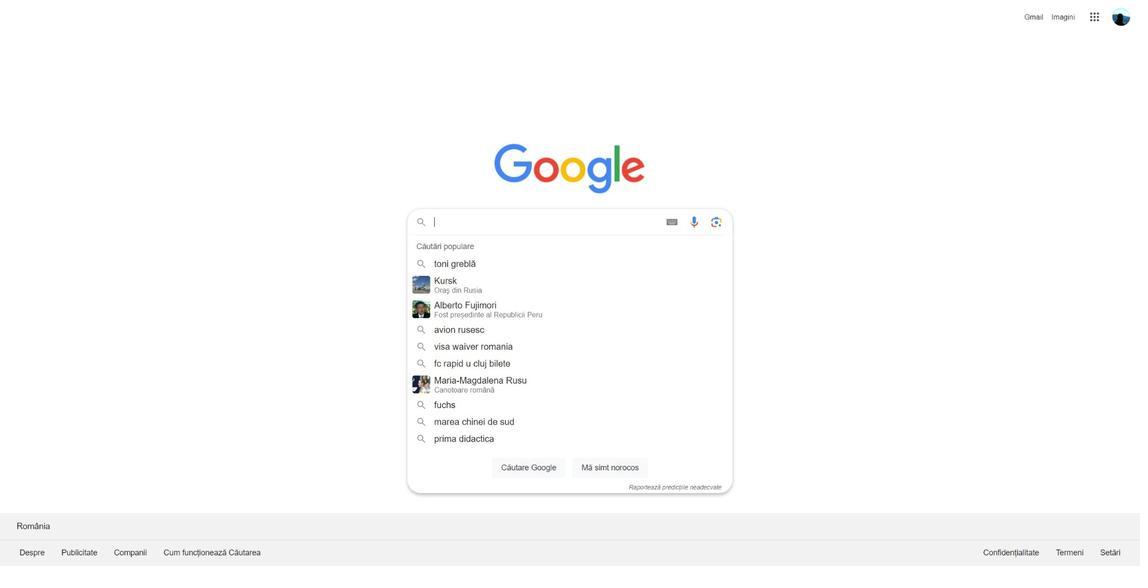 Task type: vqa. For each thing, say whether or not it's contained in the screenshot.
list box
yes



Task type: describe. For each thing, give the bounding box(es) containing it.
căutare după imagine image
[[710, 215, 724, 229]]

kursk rusia option
[[434, 276, 722, 294]]

maria magdalena rusu option
[[434, 376, 722, 394]]

alberto fujimori option
[[434, 301, 722, 319]]

Caută text field
[[434, 210, 659, 235]]

Mă simt norocos submit
[[573, 458, 648, 478]]



Task type: locate. For each thing, give the bounding box(es) containing it.
instrumente pentru introducere de text image
[[666, 215, 679, 229]]

fă o căutare vocală image
[[688, 215, 701, 229]]

None search field
[[11, 206, 1129, 494]]

list box
[[408, 256, 733, 448]]

footer
[[0, 514, 1141, 567]]

google image
[[495, 144, 646, 195]]



